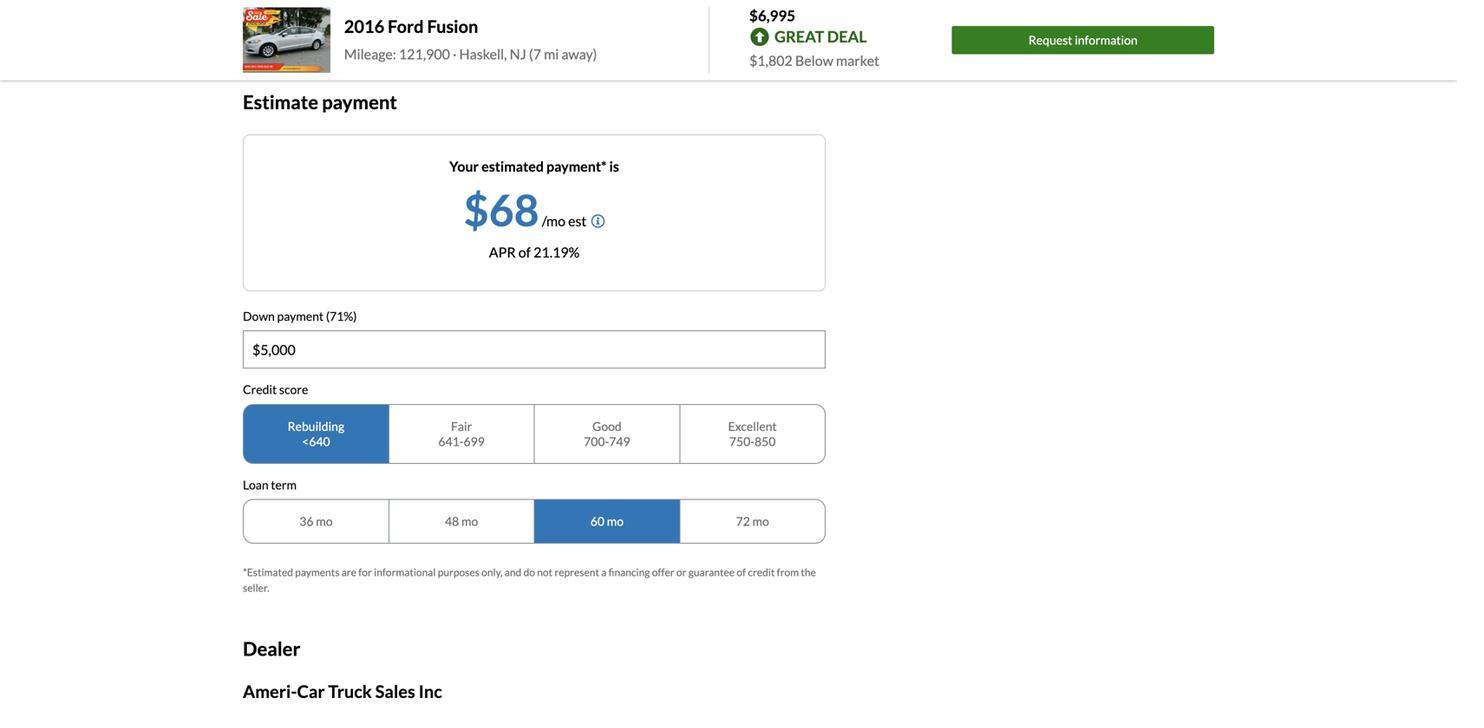 Task type: describe. For each thing, give the bounding box(es) containing it.
749
[[609, 434, 631, 449]]

request information
[[1029, 33, 1138, 47]]

inc
[[419, 682, 442, 703]]

not
[[537, 566, 553, 579]]

the
[[801, 566, 816, 579]]

and
[[505, 566, 522, 579]]

/mo
[[542, 212, 566, 229]]

loan
[[243, 478, 269, 492]]

purposes
[[438, 566, 480, 579]]

(7
[[529, 45, 541, 62]]

dealer
[[243, 638, 301, 661]]

information
[[1075, 33, 1138, 47]]

<640
[[302, 434, 330, 449]]

ford
[[388, 16, 424, 37]]

financing
[[609, 566, 650, 579]]

(71%)
[[326, 309, 357, 323]]

informational
[[374, 566, 436, 579]]

credit
[[748, 566, 775, 579]]

credit score
[[243, 382, 308, 397]]

850
[[755, 434, 776, 449]]

ameri-car truck sales inc
[[243, 682, 442, 703]]

ameri-car truck sales inc link
[[243, 682, 442, 703]]

72
[[736, 514, 750, 529]]

show price history
[[243, 30, 355, 47]]

haskell,
[[460, 45, 507, 62]]

rebuilding
[[288, 419, 345, 434]]

$1,802
[[750, 52, 793, 69]]

excellent 750-850
[[729, 419, 777, 449]]

represent
[[555, 566, 600, 579]]

$6,995
[[750, 7, 796, 24]]

699
[[464, 434, 485, 449]]

car
[[297, 682, 325, 703]]

apr of 21.19%
[[489, 244, 580, 261]]

score
[[279, 382, 308, 397]]

a
[[602, 566, 607, 579]]

48 mo
[[445, 514, 478, 529]]

$68 /mo est
[[464, 183, 587, 235]]

fair
[[451, 419, 472, 434]]

60
[[591, 514, 605, 529]]

$68
[[464, 183, 539, 235]]

request information button
[[952, 26, 1215, 54]]

rebuilding <640
[[288, 419, 345, 449]]

36 mo
[[300, 514, 333, 529]]

mileage:
[[344, 45, 396, 62]]

seller.
[[243, 582, 269, 595]]

credit
[[243, 382, 277, 397]]

*estimated
[[243, 566, 293, 579]]

21.19%
[[534, 244, 580, 261]]

excellent
[[729, 419, 777, 434]]

est
[[568, 212, 587, 229]]

for
[[359, 566, 372, 579]]

your
[[450, 158, 479, 175]]

mo for 60 mo
[[607, 514, 624, 529]]

estimate payment
[[243, 91, 397, 113]]

nj
[[510, 45, 527, 62]]



Task type: vqa. For each thing, say whether or not it's contained in the screenshot.
est
yes



Task type: locate. For each thing, give the bounding box(es) containing it.
0 vertical spatial of
[[519, 244, 531, 261]]

1 horizontal spatial of
[[737, 566, 746, 579]]

below
[[796, 52, 834, 69]]

loan term
[[243, 478, 297, 492]]

ameri-
[[243, 682, 297, 703]]

only,
[[482, 566, 503, 579]]

mo right 48
[[462, 514, 478, 529]]

show
[[243, 30, 276, 47]]

your estimated payment* is
[[450, 158, 619, 175]]

60 mo
[[591, 514, 624, 529]]

750-
[[730, 434, 755, 449]]

2016 ford fusion image
[[243, 7, 330, 73]]

mo right 72
[[753, 514, 770, 529]]

fusion
[[427, 16, 478, 37]]

mo for 48 mo
[[462, 514, 478, 529]]

payment for estimate
[[322, 91, 397, 113]]

3 mo from the left
[[607, 514, 624, 529]]

Down payment (71%) text field
[[244, 332, 825, 368]]

*estimated payments are for informational purposes only, and do not represent a financing offer or guarantee of credit from the seller.
[[243, 566, 816, 595]]

show price history link
[[243, 30, 355, 47]]

are
[[342, 566, 357, 579]]

·
[[453, 45, 457, 62]]

payment left (71%)
[[277, 309, 324, 323]]

mo for 36 mo
[[316, 514, 333, 529]]

sales
[[375, 682, 415, 703]]

guarantee
[[689, 566, 735, 579]]

0 vertical spatial payment
[[322, 91, 397, 113]]

history
[[312, 30, 355, 47]]

payments
[[295, 566, 340, 579]]

estimated
[[482, 158, 544, 175]]

from
[[777, 566, 799, 579]]

4 mo from the left
[[753, 514, 770, 529]]

1 vertical spatial of
[[737, 566, 746, 579]]

of right the apr
[[519, 244, 531, 261]]

term
[[271, 478, 297, 492]]

great
[[775, 27, 825, 46]]

price
[[279, 30, 310, 47]]

payment*
[[547, 158, 607, 175]]

of inside *estimated payments are for informational purposes only, and do not represent a financing offer or guarantee of credit from the seller.
[[737, 566, 746, 579]]

or
[[677, 566, 687, 579]]

estimate
[[243, 91, 318, 113]]

deal
[[828, 27, 867, 46]]

request
[[1029, 33, 1073, 47]]

2016 ford fusion mileage: 121,900 · haskell, nj (7 mi away)
[[344, 16, 597, 62]]

2 mo from the left
[[462, 514, 478, 529]]

away)
[[562, 45, 597, 62]]

1 vertical spatial payment
[[277, 309, 324, 323]]

down payment (71%)
[[243, 309, 357, 323]]

down
[[243, 309, 275, 323]]

1 mo from the left
[[316, 514, 333, 529]]

$1,802 below market
[[750, 52, 880, 69]]

72 mo
[[736, 514, 770, 529]]

0 horizontal spatial of
[[519, 244, 531, 261]]

mo right 36
[[316, 514, 333, 529]]

info circle image
[[591, 214, 605, 228]]

48
[[445, 514, 459, 529]]

2016
[[344, 16, 385, 37]]

good 700-749
[[584, 419, 631, 449]]

good
[[593, 419, 622, 434]]

mo for 72 mo
[[753, 514, 770, 529]]

payment for down
[[277, 309, 324, 323]]

mo
[[316, 514, 333, 529], [462, 514, 478, 529], [607, 514, 624, 529], [753, 514, 770, 529]]

of left credit
[[737, 566, 746, 579]]

payment
[[322, 91, 397, 113], [277, 309, 324, 323]]

truck
[[328, 682, 372, 703]]

mi
[[544, 45, 559, 62]]

do
[[524, 566, 535, 579]]

apr
[[489, 244, 516, 261]]

of
[[519, 244, 531, 261], [737, 566, 746, 579]]

121,900
[[399, 45, 450, 62]]

market
[[837, 52, 880, 69]]

payment down "mileage:"
[[322, 91, 397, 113]]

is
[[610, 158, 619, 175]]

641-
[[439, 434, 464, 449]]

fair 641-699
[[439, 419, 485, 449]]

36
[[300, 514, 314, 529]]

mo right '60'
[[607, 514, 624, 529]]

great deal
[[775, 27, 867, 46]]

offer
[[652, 566, 675, 579]]

700-
[[584, 434, 609, 449]]



